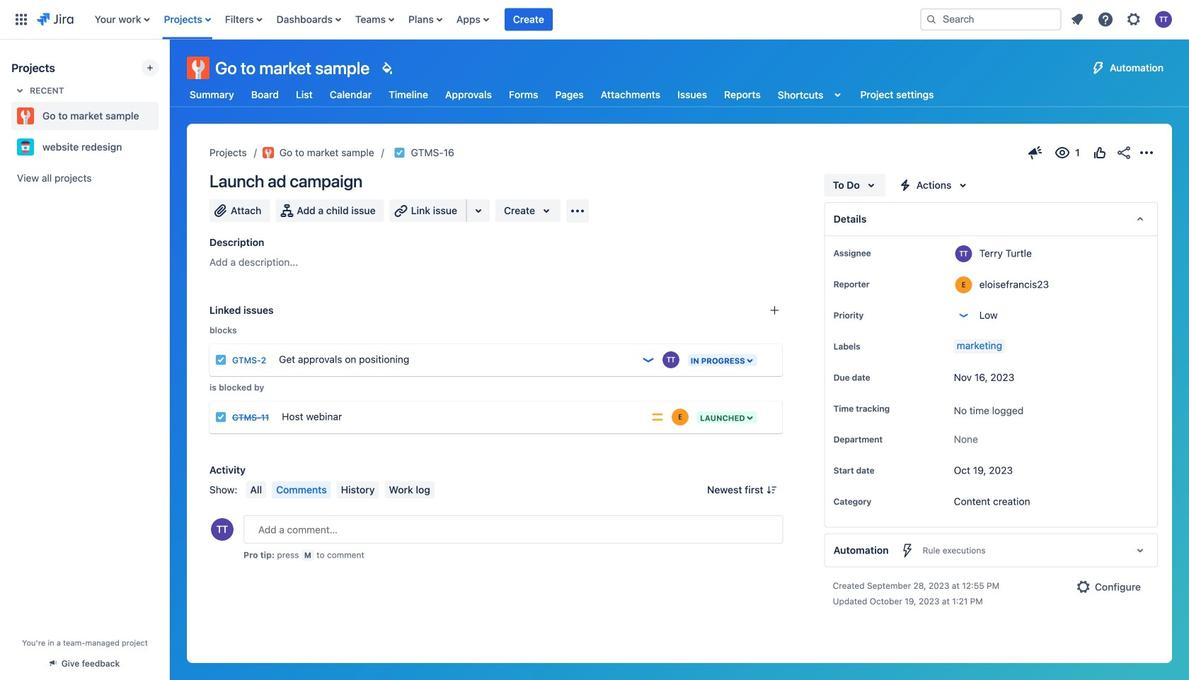 Task type: locate. For each thing, give the bounding box(es) containing it.
automation image
[[1090, 59, 1107, 76]]

list item
[[505, 0, 553, 39]]

add app image
[[569, 203, 586, 220]]

0 vertical spatial add to starred image
[[154, 108, 171, 125]]

add to starred image
[[154, 108, 171, 125], [154, 139, 171, 156]]

details element
[[824, 202, 1158, 236]]

0 horizontal spatial list
[[88, 0, 909, 39]]

primary element
[[8, 0, 909, 39]]

1 vertical spatial issue type: task image
[[215, 412, 226, 423]]

2 add to starred image from the top
[[154, 139, 171, 156]]

priority: medium image
[[651, 411, 665, 425]]

actions image
[[1138, 144, 1155, 161]]

search image
[[926, 14, 937, 25]]

help image
[[1097, 11, 1114, 28]]

vote options: no one has voted for this issue yet. image
[[1091, 144, 1108, 161]]

list
[[88, 0, 909, 39], [1065, 7, 1181, 32]]

banner
[[0, 0, 1189, 40]]

issue type: task image
[[215, 355, 226, 366], [215, 412, 226, 423]]

None search field
[[920, 8, 1062, 31]]

1 issue type: task image from the top
[[215, 355, 226, 366]]

go to market sample image
[[262, 147, 274, 159]]

1 add to starred image from the top
[[154, 108, 171, 125]]

link an issue image
[[769, 305, 780, 316]]

link web pages and more image
[[470, 202, 487, 219]]

notifications image
[[1069, 11, 1086, 28]]

sidebar navigation image
[[154, 57, 185, 85]]

0 vertical spatial issue type: task image
[[215, 355, 226, 366]]

2 issue type: task image from the top
[[215, 412, 226, 423]]

menu bar
[[243, 482, 437, 499]]

priority: low image
[[641, 353, 655, 367]]

1 vertical spatial add to starred image
[[154, 139, 171, 156]]

jira image
[[37, 11, 73, 28], [37, 11, 73, 28]]

tab list
[[178, 82, 945, 108]]

task image
[[394, 147, 405, 159]]

automation element
[[824, 534, 1158, 568]]



Task type: describe. For each thing, give the bounding box(es) containing it.
copy link to issue image
[[451, 147, 463, 158]]

create project image
[[144, 62, 156, 74]]

set project background image
[[378, 59, 395, 76]]

Search field
[[920, 8, 1062, 31]]

your profile and settings image
[[1155, 11, 1172, 28]]

issue type: task image for priority: medium icon
[[215, 412, 226, 423]]

give feedback image
[[1027, 144, 1044, 161]]

settings image
[[1125, 11, 1142, 28]]

collapse recent projects image
[[11, 82, 28, 99]]

issue type: task image for priority: low icon
[[215, 355, 226, 366]]

1 horizontal spatial list
[[1065, 7, 1181, 32]]

appswitcher icon image
[[13, 11, 30, 28]]

Add a comment… field
[[243, 516, 783, 544]]



Task type: vqa. For each thing, say whether or not it's contained in the screenshot.
'Notifications' icon
yes



